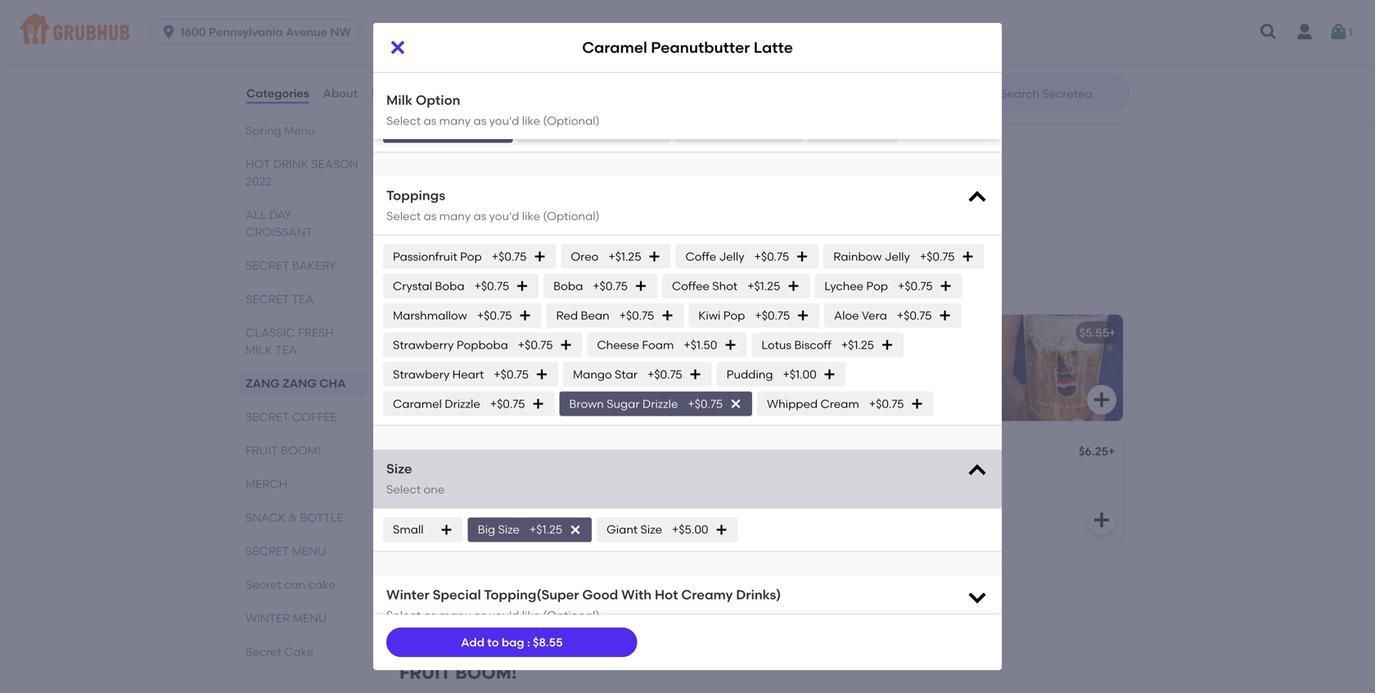 Task type: describe. For each thing, give the bounding box(es) containing it.
oat milk latte w. cheese foam
[[779, 446, 956, 460]]

snack
[[246, 511, 286, 525]]

secret menu
[[246, 544, 326, 558]]

+$0.75 for red bean
[[619, 309, 654, 322]]

$5.55 +
[[1080, 326, 1116, 340]]

hot
[[655, 587, 678, 603]]

1 zang from the left
[[246, 377, 280, 391]]

2 select from the top
[[386, 114, 421, 128]]

brew
[[889, 326, 917, 340]]

svg image for mango star
[[689, 368, 702, 381]]

2 (optional) from the top
[[543, 114, 600, 128]]

add to bag : $8.55
[[461, 636, 563, 650]]

+$0.75 for coffe jelly
[[754, 250, 789, 263]]

1 vertical spatial fruit
[[400, 663, 451, 684]]

milk right dirty
[[507, 147, 530, 161]]

0 horizontal spatial boom!
[[281, 444, 320, 458]]

svg image for coffe jelly
[[796, 250, 809, 263]]

cheese foam cold brew w. brown sugar image
[[1000, 315, 1123, 421]]

marble coffee
[[413, 446, 493, 460]]

drink
[[273, 157, 309, 171]]

1 drizzle from the left
[[445, 397, 480, 411]]

milk up strawberry dirty milk on the top left of the page
[[417, 124, 439, 138]]

dirty
[[478, 147, 504, 161]]

1 horizontal spatial brown
[[937, 326, 972, 340]]

oreo
[[571, 250, 599, 263]]

topping for caramel peanutbutter latte
[[413, 349, 456, 363]]

about
[[323, 86, 358, 100]]

lychee pop
[[825, 279, 888, 293]]

pop for lychee pop
[[867, 279, 888, 293]]

strawbery heart
[[393, 367, 484, 381]]

crystal
[[393, 279, 432, 293]]

coffe jelly
[[686, 250, 745, 263]]

topping(super
[[484, 587, 579, 603]]

:
[[527, 636, 530, 650]]

1 select from the top
[[386, 83, 421, 97]]

biscoff
[[794, 338, 832, 352]]

$8.55
[[533, 636, 563, 650]]

whipped cream
[[767, 397, 859, 411]]

0 horizontal spatial peanutbutter
[[465, 326, 540, 340]]

cream
[[821, 397, 859, 411]]

strawberry for strawberry popboba
[[393, 338, 454, 352]]

coffee shot
[[672, 279, 738, 293]]

milk down whipped cream
[[804, 446, 827, 460]]

topping for marble coffee
[[413, 469, 456, 483]]

svg image for crystal boba
[[516, 280, 529, 293]]

select inside toppings select as many as you'd like (optional)
[[386, 209, 421, 223]]

milk
[[246, 343, 273, 357]]

big size
[[478, 523, 520, 537]]

to
[[487, 636, 499, 650]]

0 vertical spatial sugar
[[975, 326, 1008, 340]]

you'd inside winter special topping(super good with hot creamy drinks) select as many as you'd like (optional)
[[489, 609, 519, 623]]

1 horizontal spatial coffee
[[473, 276, 542, 297]]

$4.25
[[712, 565, 742, 579]]

like inside toppings select as many as you'd like (optional)
[[522, 209, 540, 223]]

2 drizzle from the left
[[643, 397, 678, 411]]

mango
[[573, 367, 612, 381]]

1 vertical spatial secret coffee
[[246, 410, 337, 424]]

winter
[[386, 587, 430, 603]]

special
[[433, 587, 481, 603]]

shot
[[712, 279, 738, 293]]

1600 pennsylvania avenue nw
[[180, 25, 351, 39]]

secret for secret can cake
[[246, 578, 282, 592]]

1 vertical spatial boom!
[[455, 663, 517, 684]]

kiwi pop
[[699, 309, 745, 322]]

with
[[622, 587, 652, 603]]

not for caramel peanutbutter latte
[[459, 349, 478, 363]]

1 vertical spatial w.
[[862, 446, 876, 460]]

categories button
[[246, 64, 310, 123]]

1 like from the top
[[522, 83, 540, 97]]

almond
[[528, 124, 571, 138]]

(optional) inside winter special topping(super good with hot creamy drinks) select as many as you'd like (optional)
[[543, 609, 600, 623]]

milk right almond on the left top of page
[[574, 124, 596, 138]]

good
[[582, 587, 618, 603]]

+$0.75 for brown sugar drizzle
[[688, 397, 723, 411]]

pop for kiwi pop
[[724, 309, 745, 322]]

+$5.00
[[672, 523, 709, 537]]

cha
[[319, 377, 346, 391]]

categories
[[246, 86, 309, 100]]

svg image for lotus biscoff
[[881, 339, 894, 352]]

svg image for caramel drizzle
[[532, 397, 545, 411]]

winter
[[246, 612, 290, 625]]

hot drink season 2022
[[246, 157, 358, 188]]

1 vertical spatial coffee
[[292, 410, 337, 424]]

topping not included! inside button
[[779, 50, 898, 64]]

tea inside classic fresh milk tea
[[275, 343, 297, 357]]

$6.25
[[1079, 445, 1109, 459]]

small
[[393, 523, 424, 537]]

1 vertical spatial sugar
[[607, 397, 640, 411]]

red bean
[[556, 309, 610, 322]]

&
[[289, 511, 297, 525]]

topping not included! for marble coffee
[[413, 469, 532, 483]]

1 many from the top
[[439, 83, 471, 97]]

+$0.75 for crystal boba
[[474, 279, 509, 293]]

svg image for pudding
[[823, 368, 836, 381]]

topping not included! for caramel peanutbutter latte
[[413, 349, 532, 363]]

passionfruit
[[393, 250, 457, 263]]

0 horizontal spatial caramel peanutbutter latte
[[413, 326, 572, 340]]

1 vertical spatial coffee
[[455, 446, 493, 460]]

secret up classic
[[246, 292, 289, 306]]

bean
[[581, 309, 610, 322]]

included! for marble coffee
[[480, 469, 532, 483]]

cheese foam
[[597, 338, 674, 352]]

2 milk option select as many as you'd like (optional) from the top
[[386, 92, 600, 128]]

crystal boba
[[393, 279, 465, 293]]

topping not included! button
[[770, 16, 1123, 122]]

$6.25 +
[[1079, 445, 1115, 459]]

0 vertical spatial coffee
[[672, 279, 710, 293]]

included! for secret latte
[[480, 590, 532, 604]]

0 vertical spatial tea
[[292, 292, 314, 306]]

day
[[269, 208, 292, 222]]

+$0.75 for mango star
[[648, 367, 683, 381]]

all day croissant
[[246, 208, 313, 239]]

0 vertical spatial fruit boom!
[[246, 444, 320, 458]]

fresh
[[298, 326, 334, 340]]

vera
[[862, 309, 887, 322]]

reviews
[[372, 86, 417, 100]]

1 boba from the left
[[435, 279, 465, 293]]

many inside winter special topping(super good with hot creamy drinks) select as many as you'd like (optional)
[[439, 609, 471, 623]]

aloe vera
[[834, 309, 887, 322]]

topping inside topping not included! button
[[779, 50, 823, 64]]

jelly for rainbow jelly
[[885, 250, 910, 263]]

all
[[246, 208, 267, 222]]

oat for oat milk latte w. cheese foam
[[779, 446, 801, 460]]

+$0.75 for aloe vera
[[897, 309, 932, 322]]

+$0.75 for kiwi pop
[[755, 309, 790, 322]]

caramel for topping not included!
[[413, 326, 462, 340]]

size inside size select one
[[386, 461, 412, 477]]

lychee
[[825, 279, 864, 293]]

main navigation navigation
[[0, 0, 1375, 64]]

drinks)
[[736, 587, 781, 603]]

brown sugar drizzle
[[569, 397, 678, 411]]

nw
[[330, 25, 351, 39]]

rainbow
[[834, 250, 882, 263]]

marshmallow
[[393, 309, 467, 322]]

merch
[[246, 477, 288, 491]]

caramel drizzle
[[393, 397, 480, 411]]

size select one
[[386, 461, 445, 497]]

(optional) inside toppings select as many as you'd like (optional)
[[543, 209, 600, 223]]

bakery
[[292, 259, 336, 273]]

spring
[[246, 124, 281, 138]]

strawberry for strawberry dirty milk
[[413, 147, 475, 161]]

menu for winter menu
[[293, 612, 327, 625]]

not for marble coffee
[[459, 469, 478, 483]]

caramel peanutbutter latte image
[[634, 315, 756, 421]]

winter menu
[[246, 612, 327, 625]]

secret cake
[[246, 645, 314, 659]]

red
[[556, 309, 578, 322]]

secret for secret cake
[[246, 645, 282, 659]]

oero dirty milk image
[[634, 16, 756, 122]]

spring menu
[[246, 124, 315, 138]]

2 like from the top
[[522, 114, 540, 128]]

hot
[[246, 157, 270, 171]]

+$1.25 for coffee shot
[[748, 279, 780, 293]]

1
[[1349, 25, 1353, 39]]

+ for caramel peanutbutter latte
[[743, 326, 749, 340]]

popboba
[[457, 338, 508, 352]]

select inside winter special topping(super good with hot creamy drinks) select as many as you'd like (optional)
[[386, 609, 421, 623]]

topping for secret latte
[[413, 590, 456, 604]]

foam for cheese foam cold brew w. brown sugar
[[825, 326, 856, 340]]

heart
[[452, 367, 484, 381]]

size for big size
[[498, 523, 520, 537]]

classic
[[246, 326, 295, 340]]

0 horizontal spatial fruit
[[246, 444, 278, 458]]

not inside button
[[826, 50, 844, 64]]

season
[[311, 157, 358, 171]]

Search Secretea search field
[[999, 86, 1124, 102]]

pop for passionfruit pop
[[460, 250, 482, 263]]



Task type: locate. For each thing, give the bounding box(es) containing it.
about button
[[322, 64, 359, 123]]

secret coffee down the zang zang cha
[[246, 410, 337, 424]]

many up passionfruit pop on the left top
[[439, 209, 471, 223]]

cake
[[284, 645, 314, 659]]

strawberry up strawbery
[[393, 338, 454, 352]]

5 select from the top
[[386, 609, 421, 623]]

brown down mango
[[569, 397, 604, 411]]

2 zang from the left
[[283, 377, 317, 391]]

drizzle down the cheese foam
[[643, 397, 678, 411]]

1 horizontal spatial jelly
[[885, 250, 910, 263]]

2 horizontal spatial pop
[[867, 279, 888, 293]]

oat down reviews 'button'
[[393, 124, 415, 138]]

+$0.75 for strawbery heart
[[494, 367, 529, 381]]

secret left can
[[246, 578, 282, 592]]

you'd inside toppings select as many as you'd like (optional)
[[489, 209, 519, 223]]

size up small
[[386, 461, 412, 477]]

1 horizontal spatial w.
[[920, 326, 934, 340]]

1 horizontal spatial coffee
[[672, 279, 710, 293]]

menu for secret menu
[[292, 544, 326, 558]]

zang down milk
[[246, 377, 280, 391]]

included! inside button
[[847, 50, 898, 64]]

many up strawberry dirty milk on the top left of the page
[[439, 114, 471, 128]]

strawberry down 'oat milk'
[[413, 147, 475, 161]]

boba up red
[[554, 279, 583, 293]]

svg image for oreo
[[648, 250, 661, 263]]

strawberry dirty milk image
[[634, 136, 756, 243]]

toppings
[[386, 188, 445, 204]]

creamy
[[681, 587, 733, 603]]

$5.80
[[712, 147, 743, 161], [712, 326, 743, 340]]

select up 'oat milk'
[[386, 83, 421, 97]]

0 horizontal spatial fruit boom!
[[246, 444, 320, 458]]

secret up winter at bottom
[[413, 567, 449, 581]]

svg image for coffee shot
[[787, 280, 800, 293]]

1 horizontal spatial cheese
[[779, 326, 822, 340]]

pudding
[[727, 367, 773, 381]]

svg image for giant size
[[715, 523, 728, 537]]

0 vertical spatial oat
[[393, 124, 415, 138]]

1 horizontal spatial zang
[[283, 377, 317, 391]]

1 horizontal spatial sugar
[[975, 326, 1008, 340]]

3 many from the top
[[439, 209, 471, 223]]

boom! up merch
[[281, 444, 320, 458]]

coffee up popboba on the left of page
[[473, 276, 542, 297]]

topping not included! for strawberry dirty milk
[[413, 171, 532, 185]]

giant size
[[607, 523, 662, 537]]

1 horizontal spatial pop
[[724, 309, 745, 322]]

0 vertical spatial coffee
[[473, 276, 542, 297]]

0 horizontal spatial drizzle
[[445, 397, 480, 411]]

0 vertical spatial w.
[[920, 326, 934, 340]]

menu up cake
[[293, 612, 327, 625]]

0 horizontal spatial foam
[[642, 338, 674, 352]]

secret bakery
[[246, 259, 336, 273]]

one
[[424, 483, 445, 497]]

1 horizontal spatial peanutbutter
[[651, 38, 750, 56]]

secret down snack at the bottom of the page
[[246, 544, 289, 558]]

$5.80 + for strawberry dirty milk
[[712, 147, 749, 161]]

1 vertical spatial oat
[[779, 446, 801, 460]]

not for secret latte
[[459, 590, 478, 604]]

pop right passionfruit
[[460, 250, 482, 263]]

not for strawberry dirty milk
[[459, 171, 478, 185]]

+$0.75 for rainbow jelly
[[920, 250, 955, 263]]

2 jelly from the left
[[885, 250, 910, 263]]

1 horizontal spatial boba
[[554, 279, 583, 293]]

included! for strawberry dirty milk
[[480, 171, 532, 185]]

milk option select as many as you'd like (optional)
[[386, 62, 600, 97], [386, 92, 600, 128]]

1 horizontal spatial caramel peanutbutter latte
[[582, 38, 793, 56]]

+ for strawberry dirty milk
[[743, 147, 749, 161]]

0 horizontal spatial brown
[[569, 397, 604, 411]]

size for giant size
[[641, 523, 662, 537]]

size
[[386, 461, 412, 477], [498, 523, 520, 537], [641, 523, 662, 537]]

pop right the kiwi
[[724, 309, 745, 322]]

0 vertical spatial peanutbutter
[[651, 38, 750, 56]]

+
[[743, 147, 749, 161], [743, 326, 749, 340], [1109, 326, 1116, 340], [1109, 445, 1115, 459], [743, 446, 749, 460], [742, 565, 749, 579]]

fruit up merch
[[246, 444, 278, 458]]

2 horizontal spatial size
[[641, 523, 662, 537]]

passionfruit pop
[[393, 250, 482, 263]]

1 button
[[1329, 17, 1353, 47]]

1 you'd from the top
[[489, 83, 519, 97]]

4 (optional) from the top
[[543, 609, 600, 623]]

secret for secret latte
[[413, 567, 449, 581]]

4 like from the top
[[522, 609, 540, 623]]

giant
[[607, 523, 638, 537]]

fruit boom! down add
[[400, 663, 517, 684]]

kiwi
[[699, 309, 721, 322]]

4 you'd from the top
[[489, 609, 519, 623]]

3 (optional) from the top
[[543, 209, 600, 223]]

0 horizontal spatial size
[[386, 461, 412, 477]]

almond milk
[[528, 124, 596, 138]]

2 vertical spatial pop
[[724, 309, 745, 322]]

cheese foam cold brew w. brown sugar
[[779, 326, 1008, 340]]

+$0.75 for boba
[[593, 279, 628, 293]]

drizzle
[[445, 397, 480, 411], [643, 397, 678, 411]]

+$0.75 for marshmallow
[[477, 309, 512, 322]]

pop
[[460, 250, 482, 263], [867, 279, 888, 293], [724, 309, 745, 322]]

select down winter at bottom
[[386, 609, 421, 623]]

secret can cake
[[246, 578, 335, 592]]

3 like from the top
[[522, 209, 540, 223]]

+$0.75 for lychee pop
[[898, 279, 933, 293]]

secret down croissant at the left top
[[246, 259, 289, 273]]

cheese for cheese foam cold brew w. brown sugar
[[779, 326, 822, 340]]

caramel
[[582, 38, 647, 56], [413, 326, 462, 340], [393, 397, 442, 411]]

1 horizontal spatial boom!
[[455, 663, 517, 684]]

+$0.75 for oat milk
[[449, 124, 484, 138]]

1 horizontal spatial foam
[[825, 326, 856, 340]]

$5.80 + for caramel peanutbutter latte
[[712, 326, 749, 340]]

+$1.25 for big size
[[530, 523, 563, 537]]

0 horizontal spatial w.
[[862, 446, 876, 460]]

coffee down 'coffe'
[[672, 279, 710, 293]]

2 you'd from the top
[[489, 114, 519, 128]]

1 jelly from the left
[[719, 250, 745, 263]]

4 select from the top
[[386, 483, 421, 497]]

+$1.25 for lotus biscoff
[[841, 338, 874, 352]]

0 horizontal spatial sugar
[[607, 397, 640, 411]]

$4.25 +
[[712, 565, 749, 579]]

tea down classic
[[275, 343, 297, 357]]

boom!
[[281, 444, 320, 458], [455, 663, 517, 684]]

secret down winter
[[246, 645, 282, 659]]

1 vertical spatial strawberry
[[393, 338, 454, 352]]

like
[[522, 83, 540, 97], [522, 114, 540, 128], [522, 209, 540, 223], [522, 609, 540, 623]]

zang left cha
[[283, 377, 317, 391]]

coffee right marble
[[455, 446, 493, 460]]

marble
[[413, 446, 452, 460]]

0 horizontal spatial coffee
[[292, 410, 337, 424]]

0 horizontal spatial boba
[[435, 279, 465, 293]]

select inside size select one
[[386, 483, 421, 497]]

3 you'd from the top
[[489, 209, 519, 223]]

svg image for strawberry popboba
[[560, 339, 573, 352]]

+$0.75 for passionfruit pop
[[492, 250, 527, 263]]

1 vertical spatial $5.80
[[712, 326, 743, 340]]

0 vertical spatial caramel
[[582, 38, 647, 56]]

marble coffee image
[[634, 435, 756, 542]]

1 horizontal spatial fruit boom!
[[400, 663, 517, 684]]

boba down passionfruit pop on the left top
[[435, 279, 465, 293]]

caramel for +$0.75
[[393, 397, 442, 411]]

1600 pennsylvania avenue nw button
[[150, 19, 368, 45]]

+$1.25 right oreo
[[609, 250, 641, 263]]

aloe
[[834, 309, 859, 322]]

+$0.75
[[449, 124, 484, 138], [492, 250, 527, 263], [754, 250, 789, 263], [920, 250, 955, 263], [474, 279, 509, 293], [593, 279, 628, 293], [898, 279, 933, 293], [477, 309, 512, 322], [619, 309, 654, 322], [755, 309, 790, 322], [897, 309, 932, 322], [518, 338, 553, 352], [494, 367, 529, 381], [648, 367, 683, 381], [490, 397, 525, 411], [688, 397, 723, 411], [869, 397, 904, 411]]

oat
[[393, 124, 415, 138], [779, 446, 801, 460]]

svg image
[[648, 250, 661, 263], [796, 250, 809, 263], [516, 280, 529, 293], [787, 280, 800, 293], [661, 309, 674, 322], [797, 309, 810, 322], [560, 339, 573, 352], [881, 339, 894, 352], [535, 368, 548, 381], [689, 368, 702, 381], [823, 368, 836, 381], [1092, 390, 1112, 410], [532, 397, 545, 411], [911, 397, 924, 411], [966, 460, 989, 483], [440, 523, 453, 537], [569, 523, 582, 537], [715, 523, 728, 537], [966, 586, 989, 609]]

0 vertical spatial $5.80 +
[[712, 147, 749, 161]]

jelly up shot
[[719, 250, 745, 263]]

0 vertical spatial strawberry
[[413, 147, 475, 161]]

0 vertical spatial fruit
[[246, 444, 278, 458]]

1 vertical spatial $5.80 +
[[712, 326, 749, 340]]

topping not included!
[[779, 50, 898, 64], [413, 171, 532, 185], [413, 349, 532, 363], [413, 469, 532, 483], [413, 590, 532, 604]]

+$0.75 for caramel drizzle
[[490, 397, 525, 411]]

big
[[478, 523, 495, 537]]

secret
[[246, 259, 289, 273], [400, 276, 468, 297], [246, 292, 289, 306], [246, 410, 289, 424], [246, 544, 289, 558]]

+$1.25 right big size
[[530, 523, 563, 537]]

1 horizontal spatial secret coffee
[[400, 276, 542, 297]]

peanut butter lotus dirty milk image
[[1000, 16, 1123, 122]]

+ for cheese foam cold brew w. brown sugar
[[1109, 326, 1116, 340]]

2 many from the top
[[439, 114, 471, 128]]

fruit
[[246, 444, 278, 458], [400, 663, 451, 684]]

star
[[615, 367, 638, 381]]

0 horizontal spatial cheese
[[597, 338, 639, 352]]

cheese for cheese foam
[[597, 338, 639, 352]]

many inside toppings select as many as you'd like (optional)
[[439, 209, 471, 223]]

coffee
[[672, 279, 710, 293], [455, 446, 493, 460]]

$5.80 for caramel peanutbutter latte
[[712, 326, 743, 340]]

0 horizontal spatial secret coffee
[[246, 410, 337, 424]]

+$0.75 for whipped cream
[[869, 397, 904, 411]]

1 horizontal spatial size
[[498, 523, 520, 537]]

1 vertical spatial menu
[[293, 612, 327, 625]]

0 vertical spatial secret coffee
[[400, 276, 542, 297]]

0 horizontal spatial coffee
[[455, 446, 493, 460]]

oat down whipped at the right bottom of the page
[[779, 446, 801, 460]]

boom! down to
[[455, 663, 517, 684]]

2 $5.80 from the top
[[712, 326, 743, 340]]

1 vertical spatial peanutbutter
[[465, 326, 540, 340]]

2 horizontal spatial cheese
[[879, 446, 921, 460]]

0 horizontal spatial zang
[[246, 377, 280, 391]]

0 vertical spatial caramel peanutbutter latte
[[582, 38, 793, 56]]

1600
[[180, 25, 206, 39]]

jelly right rainbow
[[885, 250, 910, 263]]

svg image for whipped cream
[[911, 397, 924, 411]]

topping not included! for secret latte
[[413, 590, 532, 604]]

add
[[461, 636, 485, 650]]

jelly for coffe jelly
[[719, 250, 745, 263]]

topping for strawberry dirty milk
[[413, 171, 456, 185]]

1 $5.80 + from the top
[[712, 147, 749, 161]]

pop up "vera"
[[867, 279, 888, 293]]

many right reviews
[[439, 83, 471, 97]]

sugar
[[975, 326, 1008, 340], [607, 397, 640, 411]]

1 vertical spatial pop
[[867, 279, 888, 293]]

coffe
[[686, 250, 716, 263]]

1 option from the top
[[416, 62, 460, 78]]

strawbery
[[393, 367, 450, 381]]

0 vertical spatial option
[[416, 62, 460, 78]]

fruit boom! up merch
[[246, 444, 320, 458]]

+$1.25 for oreo
[[609, 250, 641, 263]]

+$1.25 right shot
[[748, 279, 780, 293]]

1 $5.80 from the top
[[712, 147, 743, 161]]

oat for oat milk
[[393, 124, 415, 138]]

svg image for red bean
[[661, 309, 674, 322]]

winter special topping(super good with hot creamy drinks) select as many as you'd like (optional)
[[386, 587, 781, 623]]

milk up 'oat milk'
[[386, 92, 413, 108]]

tea
[[292, 292, 314, 306], [275, 343, 297, 357]]

select left the one at the left
[[386, 483, 421, 497]]

svg image for kiwi pop
[[797, 309, 810, 322]]

1 horizontal spatial fruit
[[400, 663, 451, 684]]

1 vertical spatial fruit boom!
[[400, 663, 517, 684]]

$5.25
[[713, 446, 743, 460]]

0 vertical spatial boom!
[[281, 444, 320, 458]]

secret down the zang zang cha
[[246, 410, 289, 424]]

secret up marshmallow
[[400, 276, 468, 297]]

1 vertical spatial caramel
[[413, 326, 462, 340]]

0 horizontal spatial jelly
[[719, 250, 745, 263]]

oat milk
[[393, 124, 439, 138]]

like inside winter special topping(super good with hot creamy drinks) select as many as you'd like (optional)
[[522, 609, 540, 623]]

0 vertical spatial brown
[[937, 326, 972, 340]]

2 vertical spatial caramel
[[393, 397, 442, 411]]

svg image for big size
[[569, 523, 582, 537]]

option up reviews
[[416, 62, 460, 78]]

1 (optional) from the top
[[543, 83, 600, 97]]

mango star
[[573, 367, 638, 381]]

+$1.25 down aloe vera
[[841, 338, 874, 352]]

many down the special
[[439, 609, 471, 623]]

secret coffee
[[400, 276, 542, 297], [246, 410, 337, 424]]

$5.80 +
[[712, 147, 749, 161], [712, 326, 749, 340]]

2 option from the top
[[416, 92, 460, 108]]

svg image inside "1" button
[[1329, 22, 1349, 42]]

+$0.75 for strawberry popboba
[[518, 338, 553, 352]]

svg image inside 1600 pennsylvania avenue nw button
[[161, 24, 177, 40]]

1 vertical spatial brown
[[569, 397, 604, 411]]

0 horizontal spatial pop
[[460, 250, 482, 263]]

select down reviews
[[386, 114, 421, 128]]

size right the giant
[[641, 523, 662, 537]]

2 $5.80 + from the top
[[712, 326, 749, 340]]

menu
[[292, 544, 326, 558], [293, 612, 327, 625]]

foam for cheese foam
[[642, 338, 674, 352]]

zang zang cha
[[246, 377, 346, 391]]

svg image
[[1259, 22, 1279, 42], [1329, 22, 1349, 42], [161, 24, 177, 40], [388, 38, 408, 57], [1092, 91, 1112, 111], [490, 124, 503, 137], [966, 186, 989, 209], [533, 250, 546, 263], [962, 250, 975, 263], [634, 280, 648, 293], [940, 280, 953, 293], [519, 309, 532, 322], [939, 309, 952, 322], [724, 339, 737, 352], [725, 390, 745, 410], [730, 397, 743, 411], [725, 511, 745, 530], [1092, 511, 1112, 530], [725, 598, 745, 618]]

$5.80 for strawberry dirty milk
[[712, 147, 743, 161]]

secret tea
[[246, 292, 314, 306]]

0 vertical spatial menu
[[292, 544, 326, 558]]

1 vertical spatial tea
[[275, 343, 297, 357]]

3 select from the top
[[386, 209, 421, 223]]

1 vertical spatial caramel peanutbutter latte
[[413, 326, 572, 340]]

bottle
[[300, 511, 344, 525]]

svg image for strawbery heart
[[535, 368, 548, 381]]

4 many from the top
[[439, 609, 471, 623]]

1 vertical spatial option
[[416, 92, 460, 108]]

0 vertical spatial $5.80
[[712, 147, 743, 161]]

0 horizontal spatial oat
[[393, 124, 415, 138]]

size right big
[[498, 523, 520, 537]]

0 vertical spatial pop
[[460, 250, 482, 263]]

2 horizontal spatial foam
[[924, 446, 956, 460]]

latte
[[754, 38, 793, 56], [542, 326, 572, 340], [829, 446, 859, 460], [452, 567, 482, 581]]

milk up reviews
[[386, 62, 413, 78]]

secret coffee down passionfruit pop on the left top
[[400, 276, 542, 297]]

menu down bottle
[[292, 544, 326, 558]]

w.
[[920, 326, 934, 340], [862, 446, 876, 460]]

can
[[284, 578, 306, 592]]

tea down 'bakery'
[[292, 292, 314, 306]]

option up 'oat milk'
[[416, 92, 460, 108]]

brown right brew
[[937, 326, 972, 340]]

1 horizontal spatial drizzle
[[643, 397, 678, 411]]

1 horizontal spatial oat
[[779, 446, 801, 460]]

coffee down cha
[[292, 410, 337, 424]]

1 milk option select as many as you'd like (optional) from the top
[[386, 62, 600, 97]]

peanutbutter
[[651, 38, 750, 56], [465, 326, 540, 340]]

snack & bottle
[[246, 511, 344, 525]]

2 boba from the left
[[554, 279, 583, 293]]

+ for marble coffee
[[743, 446, 749, 460]]

drizzle down heart
[[445, 397, 480, 411]]

select down toppings
[[386, 209, 421, 223]]

fruit down winter at bottom
[[400, 663, 451, 684]]

reviews button
[[371, 64, 418, 123]]

rainbow jelly
[[834, 250, 910, 263]]

included! for caramel peanutbutter latte
[[480, 349, 532, 363]]



Task type: vqa. For each thing, say whether or not it's contained in the screenshot.
subscription pass IMAGE
no



